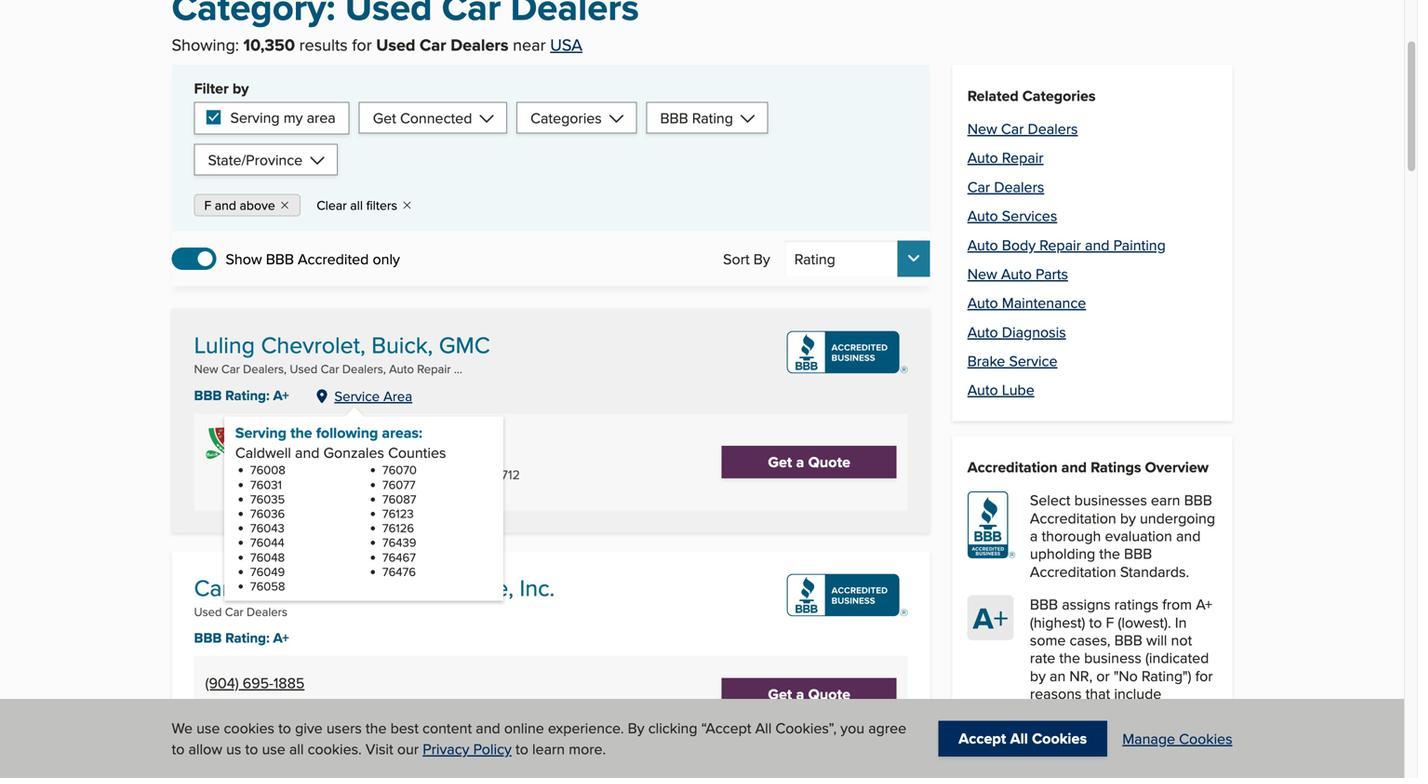 Task type: vqa. For each thing, say whether or not it's contained in the screenshot.
second Rating: from the bottom
yes



Task type: describe. For each thing, give the bounding box(es) containing it.
1 vertical spatial accreditation
[[1030, 507, 1117, 529]]

not
[[1171, 629, 1192, 651]]

7009
[[442, 698, 472, 716]]

cars
[[194, 571, 241, 604]]

the inside select businesses earn bbb accreditation by undergoing a thorough evaluation and upholding the bbb accreditation standards.
[[1100, 543, 1121, 564]]

earn
[[1151, 489, 1181, 511]]

body
[[1002, 234, 1036, 255]]

76123
[[382, 505, 414, 522]]

76049
[[250, 563, 285, 580]]

76043
[[250, 519, 285, 537]]

repair for auto
[[1040, 234, 1081, 255]]

select
[[1030, 489, 1071, 511]]

76048
[[250, 548, 285, 566]]

get a quote link for cars and credit of jacksonville, inc.
[[722, 678, 897, 711]]

and inside serving the following areas: caldwell and gonzales counties
[[295, 441, 320, 463]]

0 vertical spatial business
[[1084, 647, 1142, 668]]

serving for my
[[230, 107, 280, 128]]

auto diagnosis link
[[968, 321, 1066, 342]]

cookies.
[[308, 738, 362, 760]]

get a quote link for luling chevrolet, buick, gmc
[[722, 446, 897, 478]]

us
[[226, 738, 241, 760]]

in
[[1175, 611, 1187, 633]]

car up auto repair link
[[1001, 118, 1024, 139]]

accept
[[959, 727, 1006, 749]]

state/province
[[208, 149, 303, 170]]

(830) 875-5425 1088 e pierce st , luling, tx 78648-2712
[[295, 439, 520, 484]]

cars and credit of jacksonville, inc. used car dealers bbb rating: a+
[[194, 571, 555, 648]]

76044
[[250, 534, 285, 551]]

all inside we use cookies to give users the best content and online experience. by clicking "accept all cookies", you agree to allow us to use all cookies. visit our
[[289, 738, 304, 760]]

accredited
[[298, 248, 369, 269]]

0 horizontal spatial service
[[334, 386, 380, 406]]

allow
[[188, 738, 222, 760]]

an
[[1050, 665, 1066, 686]]

78648-
[[453, 465, 494, 484]]

ratings
[[1115, 593, 1159, 615]]

1 dealers, from the left
[[243, 360, 287, 378]]

of inside bbb assigns ratings from a+ (highest) to f (lowest). in some cases, bbb will not rate the business (indicated by an nr, or "no rating") for reasons that include insufficient information about a business or ongoing review/update of the business's file.
[[1128, 736, 1140, 758]]

new inside luling chevrolet, buick, gmc new car dealers, used car dealers, auto repair ...
[[194, 360, 218, 378]]

accreditation standards image
[[968, 491, 1016, 559]]

76077
[[382, 476, 416, 493]]

users
[[327, 717, 362, 739]]

we use cookies to give users the best content and online experience. by clicking "accept all cookies", you agree to allow us to use all cookies. visit our
[[172, 717, 907, 760]]

accreditation and ratings overview
[[968, 456, 1209, 478]]

0 horizontal spatial or
[[1097, 665, 1110, 686]]

bbb inside cars and credit of jacksonville, inc. used car dealers bbb rating: a+
[[194, 628, 222, 648]]

clear all filters
[[317, 196, 397, 215]]

cookies
[[224, 717, 275, 739]]

car dealers link
[[968, 176, 1045, 197]]

luling chevrolet, buick, gmc link
[[194, 328, 490, 361]]

bbb rating: a+
[[194, 385, 289, 406]]

auto down brake
[[968, 379, 998, 400]]

clicking
[[648, 717, 698, 739]]

(904) 695-1885 1200 cassat ave , jacksonville, fl 32205-7009
[[205, 672, 472, 716]]

to right us
[[245, 738, 258, 760]]

of inside cars and credit of jacksonville, inc. used car dealers bbb rating: a+
[[359, 571, 379, 604]]

assigns
[[1062, 593, 1111, 615]]

, inside (904) 695-1885 1200 cassat ave , jacksonville, fl 32205-7009
[[300, 698, 303, 716]]

lube
[[1002, 379, 1035, 400]]

1 rating: from the top
[[225, 385, 270, 406]]

accredited business image for luling chevrolet, buick, gmc
[[787, 331, 908, 374]]

76036
[[250, 505, 285, 522]]

76070 76077 76087 76123 76126 76439 76467 76476
[[382, 461, 417, 580]]

by inside bbb assigns ratings from a+ (highest) to f (lowest). in some cases, bbb will not rate the business (indicated by an nr, or "no rating") for reasons that include insufficient information about a business or ongoing review/update of the business's file.
[[1030, 665, 1046, 686]]

some
[[1030, 629, 1066, 651]]

f inside bbb assigns ratings from a+ (highest) to f (lowest). in some cases, bbb will not rate the business (indicated by an nr, or "no rating") for reasons that include insufficient information about a business or ongoing review/update of the business's file.
[[1106, 611, 1114, 633]]

ave
[[278, 698, 300, 716]]

5425
[[361, 439, 396, 461]]

give
[[295, 717, 323, 739]]

f inside button
[[204, 196, 211, 215]]

service area
[[334, 386, 412, 406]]

and inside new car dealers auto repair car dealers auto services auto body repair and painting new auto parts auto maintenance auto diagnosis brake service auto lube
[[1085, 234, 1110, 255]]

gonzales
[[324, 441, 384, 463]]

auto left 'body'
[[968, 234, 998, 255]]

a inside bbb assigns ratings from a+ (highest) to f (lowest). in some cases, bbb will not rate the business (indicated by an nr, or "no rating") for reasons that include insufficient information about a business or ongoing review/update of the business's file.
[[1072, 719, 1079, 740]]

875-
[[332, 439, 361, 461]]

serving for the
[[235, 422, 287, 444]]

car up connected at the top of page
[[420, 33, 446, 57]]

that
[[1086, 683, 1111, 704]]

reasons
[[1030, 683, 1082, 704]]

Sort By button
[[785, 241, 930, 277]]

thorough
[[1042, 525, 1101, 546]]

1 horizontal spatial categories
[[1023, 84, 1096, 106]]

2 dealers, from the left
[[342, 360, 386, 378]]

agree
[[869, 717, 907, 739]]

0 vertical spatial repair
[[1002, 147, 1044, 168]]

accept all cookies
[[959, 727, 1087, 749]]

1 vertical spatial new
[[968, 263, 998, 284]]

0 vertical spatial by
[[233, 77, 249, 99]]

new auto parts link
[[968, 263, 1068, 284]]

parts
[[1036, 263, 1068, 284]]

you
[[841, 717, 865, 739]]

filter
[[194, 77, 229, 99]]

, inside (830) 875-5425 1088 e pierce st , luling, tx 78648-2712
[[387, 465, 390, 484]]

to inside bbb assigns ratings from a+ (highest) to f (lowest). in some cases, bbb will not rate the business (indicated by an nr, or "no rating") for reasons that include insufficient information about a business or ongoing review/update of the business's file.
[[1089, 611, 1102, 633]]

get a quote for cars and credit of jacksonville, inc.
[[768, 683, 851, 705]]

luling,
[[393, 465, 430, 484]]

ratings
[[1091, 456, 1142, 478]]

2 vertical spatial accreditation
[[1030, 561, 1117, 582]]

our
[[397, 738, 419, 760]]

auto repair link
[[968, 147, 1044, 168]]

76035
[[250, 490, 285, 508]]

0 vertical spatial accreditation
[[968, 456, 1058, 478]]

new car dealers link
[[968, 118, 1078, 139]]

get for luling chevrolet, buick, gmc
[[768, 451, 792, 473]]

evaluation
[[1105, 525, 1173, 546]]

dealers down 'related categories'
[[1028, 118, 1078, 139]]

auto down 'body'
[[1001, 263, 1032, 284]]

(lowest).
[[1118, 611, 1171, 633]]

related categories
[[968, 84, 1096, 106]]

services
[[1002, 205, 1058, 226]]

privacy policy to learn more.
[[423, 738, 606, 760]]

get for cars and credit of jacksonville, inc.
[[768, 683, 792, 705]]

rate
[[1030, 647, 1056, 668]]

dealers left near
[[451, 33, 509, 57]]

for inside showing: 10,350 results for used car dealers near usa
[[352, 33, 372, 56]]

1 horizontal spatial by
[[754, 248, 770, 269]]

gmc
[[439, 328, 490, 361]]

to left allow
[[172, 738, 185, 760]]

10,350
[[243, 33, 295, 57]]

to down "ave"
[[278, 717, 291, 739]]

visit
[[366, 738, 393, 760]]

and inside button
[[215, 196, 236, 215]]

businesses
[[1075, 489, 1147, 511]]

area
[[307, 107, 336, 128]]

get inside filter by element
[[373, 107, 396, 128]]

the down information
[[1144, 736, 1165, 758]]

caldwell
[[235, 441, 291, 463]]

brake
[[968, 350, 1006, 371]]



Task type: locate. For each thing, give the bounding box(es) containing it.
car up bbb rating: a+
[[221, 360, 240, 378]]

of
[[359, 571, 379, 604], [1128, 736, 1140, 758]]

categories down usa link
[[531, 107, 602, 128]]

0 horizontal spatial categories
[[531, 107, 602, 128]]

serving
[[230, 107, 280, 128], [235, 422, 287, 444]]

a
[[796, 451, 805, 473], [1030, 525, 1038, 546], [796, 683, 805, 705], [1072, 719, 1079, 740]]

1 vertical spatial f
[[1106, 611, 1114, 633]]

auto up car dealers link in the top of the page
[[968, 147, 998, 168]]

new
[[968, 118, 998, 139], [968, 263, 998, 284], [194, 360, 218, 378]]

1885
[[274, 672, 305, 693]]

76008 76031 76035 76036 76043 76044 76048 76049 76058
[[250, 461, 286, 595]]

rating: inside cars and credit of jacksonville, inc. used car dealers bbb rating: a+
[[225, 628, 270, 648]]

76467
[[382, 548, 416, 566]]

0 vertical spatial rating
[[692, 107, 733, 128]]

1 horizontal spatial by
[[1030, 665, 1046, 686]]

2 horizontal spatial used
[[376, 33, 416, 57]]

1 vertical spatial repair
[[1040, 234, 1081, 255]]

car inside cars and credit of jacksonville, inc. used car dealers bbb rating: a+
[[225, 603, 244, 620]]

rating:
[[225, 385, 270, 406], [225, 628, 270, 648]]

and inside cars and credit of jacksonville, inc. used car dealers bbb rating: a+
[[247, 571, 285, 604]]

pierce
[[336, 465, 372, 484]]

and down earn
[[1176, 525, 1201, 546]]

auto up the 'auto diagnosis' 'link'
[[968, 292, 998, 313]]

service inside new car dealers auto repair car dealers auto services auto body repair and painting new auto parts auto maintenance auto diagnosis brake service auto lube
[[1009, 350, 1058, 371]]

1 vertical spatial all
[[289, 738, 304, 760]]

dealers, up bbb rating: a+
[[243, 360, 287, 378]]

1 horizontal spatial for
[[1196, 665, 1213, 686]]

(indicated
[[1146, 647, 1209, 668]]

0 vertical spatial accredited business image
[[787, 331, 908, 374]]

business up file. at the right of the page
[[1083, 719, 1141, 740]]

2 vertical spatial new
[[194, 360, 218, 378]]

f left ratings
[[1106, 611, 1114, 633]]

1 horizontal spatial f
[[1106, 611, 1114, 633]]

0 horizontal spatial cookies
[[1032, 727, 1087, 749]]

2 quote from the top
[[808, 683, 851, 705]]

filters
[[366, 196, 397, 215]]

1 get a quote link from the top
[[722, 446, 897, 478]]

about
[[1030, 719, 1068, 740]]

2 get a quote from the top
[[768, 683, 851, 705]]

new down "related"
[[968, 118, 998, 139]]

chevrolet,
[[261, 328, 366, 361]]

serving left my on the left top of page
[[230, 107, 280, 128]]

all right "accept
[[755, 717, 772, 739]]

rating: down luling
[[225, 385, 270, 406]]

or right nr, on the right bottom of page
[[1097, 665, 1110, 686]]

2 vertical spatial by
[[1030, 665, 1046, 686]]

for right results on the top of the page
[[352, 33, 372, 56]]

1 vertical spatial quote
[[808, 683, 851, 705]]

0 horizontal spatial jacksonville,
[[307, 698, 379, 716]]

76126
[[382, 519, 414, 537]]

rating: up (904) 695-1885 link
[[225, 628, 270, 648]]

0 vertical spatial get
[[373, 107, 396, 128]]

categories up new car dealers link
[[1023, 84, 1096, 106]]

business up the that
[[1084, 647, 1142, 668]]

2 get a quote link from the top
[[722, 678, 897, 711]]

accept all cookies button
[[938, 721, 1108, 757]]

by inside we use cookies to give users the best content and online experience. by clicking "accept all cookies", you agree to allow us to use all cookies. visit our
[[628, 717, 645, 739]]

76008
[[250, 461, 286, 479]]

1 horizontal spatial or
[[1145, 719, 1158, 740]]

1 vertical spatial service
[[334, 386, 380, 406]]

by left earn
[[1120, 507, 1136, 529]]

0 vertical spatial by
[[754, 248, 770, 269]]

2 rating: from the top
[[225, 628, 270, 648]]

1 vertical spatial serving
[[235, 422, 287, 444]]

to
[[1089, 611, 1102, 633], [278, 717, 291, 739], [172, 738, 185, 760], [245, 738, 258, 760], [516, 738, 529, 760]]

0 horizontal spatial dealers,
[[243, 360, 287, 378]]

2 vertical spatial repair
[[417, 360, 451, 378]]

above
[[240, 196, 275, 215]]

0 vertical spatial used
[[376, 33, 416, 57]]

1 vertical spatial rating:
[[225, 628, 270, 648]]

rating
[[692, 107, 733, 128], [795, 248, 836, 269]]

f
[[204, 196, 211, 215], [1106, 611, 1114, 633]]

all
[[755, 717, 772, 739], [1010, 727, 1028, 749]]

2 horizontal spatial by
[[1120, 507, 1136, 529]]

file.
[[1101, 754, 1124, 776]]

and inside select businesses earn bbb accreditation by undergoing a thorough evaluation and upholding the bbb accreditation standards.
[[1176, 525, 1201, 546]]

1 vertical spatial of
[[1128, 736, 1140, 758]]

and up the select
[[1062, 456, 1087, 478]]

and left painting at the right top of page
[[1085, 234, 1110, 255]]

repair down new car dealers link
[[1002, 147, 1044, 168]]

repair
[[1002, 147, 1044, 168], [1040, 234, 1081, 255], [417, 360, 451, 378]]

1 horizontal spatial used
[[290, 360, 318, 378]]

1 quote from the top
[[808, 451, 851, 473]]

32205-
[[399, 698, 442, 716]]

accredited business image
[[787, 331, 908, 374], [787, 574, 908, 617]]

0 horizontal spatial f
[[204, 196, 211, 215]]

privacy policy link
[[423, 738, 512, 760]]

1 vertical spatial a+
[[1196, 593, 1213, 615]]

1 get a quote from the top
[[768, 451, 851, 473]]

used inside cars and credit of jacksonville, inc. used car dealers bbb rating: a+
[[194, 603, 222, 620]]

brake service link
[[968, 350, 1058, 371]]

0 horizontal spatial of
[[359, 571, 379, 604]]

service up following
[[334, 386, 380, 406]]

2 vertical spatial get
[[768, 683, 792, 705]]

dealers down 76058
[[247, 603, 287, 620]]

f and above button
[[194, 194, 301, 216]]

1 vertical spatial by
[[628, 717, 645, 739]]

0 horizontal spatial for
[[352, 33, 372, 56]]

0 vertical spatial serving
[[230, 107, 280, 128]]

serving inside filter by element
[[230, 107, 280, 128]]

maintenance
[[1002, 292, 1086, 313]]

a+
[[273, 385, 289, 406], [1196, 593, 1213, 615], [273, 628, 289, 648]]

repair inside luling chevrolet, buick, gmc new car dealers, used car dealers, auto repair ...
[[417, 360, 451, 378]]

car
[[420, 33, 446, 57], [1001, 118, 1024, 139], [968, 176, 991, 197], [221, 360, 240, 378], [321, 360, 339, 378], [225, 603, 244, 620]]

privacy
[[423, 738, 470, 760]]

use down 1200
[[196, 717, 220, 739]]

car down auto repair link
[[968, 176, 991, 197]]

by left clicking
[[628, 717, 645, 739]]

all right clear
[[350, 196, 363, 215]]

for inside bbb assigns ratings from a+ (highest) to f (lowest). in some cases, bbb will not rate the business (indicated by an nr, or "no rating") for reasons that include insufficient information about a business or ongoing review/update of the business's file.
[[1196, 665, 1213, 686]]

quote for luling chevrolet, buick, gmc
[[808, 451, 851, 473]]

1 horizontal spatial use
[[262, 738, 285, 760]]

76087
[[382, 490, 416, 508]]

car up service area
[[321, 360, 339, 378]]

jacksonville, inside cars and credit of jacksonville, inc. used car dealers bbb rating: a+
[[385, 571, 514, 604]]

0 vertical spatial service
[[1009, 350, 1058, 371]]

a inside select businesses earn bbb accreditation by undergoing a thorough evaluation and upholding the bbb accreditation standards.
[[1030, 525, 1038, 546]]

include
[[1114, 683, 1162, 704]]

1 vertical spatial for
[[1196, 665, 1213, 686]]

inc.
[[520, 571, 555, 604]]

upholding
[[1030, 543, 1096, 564]]

or left ongoing
[[1145, 719, 1158, 740]]

and left the above
[[215, 196, 236, 215]]

and inside we use cookies to give users the best content and online experience. by clicking "accept all cookies", you agree to allow us to use all cookies. visit our
[[476, 717, 500, 739]]

0 vertical spatial of
[[359, 571, 379, 604]]

and left online
[[476, 717, 500, 739]]

clear
[[317, 196, 347, 215]]

new up bbb rating: a+
[[194, 360, 218, 378]]

1 vertical spatial business
[[1083, 719, 1141, 740]]

(830) 875-5425 link
[[295, 439, 396, 461]]

and down 76048
[[247, 571, 285, 604]]

use right us
[[262, 738, 285, 760]]

0 vertical spatial jacksonville,
[[385, 571, 514, 604]]

0 vertical spatial get a quote link
[[722, 446, 897, 478]]

cookies right manage at the bottom right
[[1179, 728, 1233, 749]]

the inside serving the following areas: caldwell and gonzales counties
[[290, 422, 312, 444]]

the down fl
[[366, 717, 387, 739]]

1 horizontal spatial cookies
[[1179, 728, 1233, 749]]

luling
[[194, 328, 255, 361]]

1 horizontal spatial rating
[[795, 248, 836, 269]]

for right rating")
[[1196, 665, 1213, 686]]

accreditation up the select
[[968, 456, 1058, 478]]

, left luling,
[[387, 465, 390, 484]]

76031
[[250, 476, 282, 493]]

1 vertical spatial ,
[[300, 698, 303, 716]]

usa link
[[550, 33, 583, 56]]

1 vertical spatial accredited business image
[[787, 574, 908, 617]]

quote for cars and credit of jacksonville, inc.
[[808, 683, 851, 705]]

the up '1088'
[[290, 422, 312, 444]]

1 vertical spatial get a quote link
[[722, 678, 897, 711]]

(904) 695-1885 link
[[205, 672, 305, 693]]

76058
[[250, 577, 285, 595]]

of right file. at the right of the page
[[1128, 736, 1140, 758]]

auto down car dealers link in the top of the page
[[968, 205, 998, 226]]

by left an
[[1030, 665, 1046, 686]]

0 vertical spatial or
[[1097, 665, 1110, 686]]

undergoing
[[1140, 507, 1216, 529]]

1 horizontal spatial all
[[350, 196, 363, 215]]

show bbb accredited only
[[226, 248, 400, 269]]

get a quote for luling chevrolet, buick, gmc
[[768, 451, 851, 473]]

ongoing
[[1162, 719, 1216, 740]]

bbb inside 'button'
[[266, 248, 294, 269]]

0 vertical spatial f
[[204, 196, 211, 215]]

the inside we use cookies to give users the best content and online experience. by clicking "accept all cookies", you agree to allow us to use all cookies. visit our
[[366, 717, 387, 739]]

dealers up auto services link
[[994, 176, 1045, 197]]

1 vertical spatial used
[[290, 360, 318, 378]]

by inside select businesses earn bbb accreditation by undergoing a thorough evaluation and upholding the bbb accreditation standards.
[[1120, 507, 1136, 529]]

bbb
[[660, 107, 688, 128], [266, 248, 294, 269], [194, 385, 222, 406], [1184, 489, 1213, 511], [1124, 543, 1152, 564], [1030, 593, 1058, 615], [194, 628, 222, 648], [1115, 629, 1143, 651]]

by
[[233, 77, 249, 99], [1120, 507, 1136, 529], [1030, 665, 1046, 686]]

usa
[[550, 33, 583, 56]]

0 horizontal spatial by
[[233, 77, 249, 99]]

filter by element
[[172, 64, 930, 231]]

all inside button
[[350, 196, 363, 215]]

st
[[376, 465, 387, 484]]

accreditation
[[968, 456, 1058, 478], [1030, 507, 1117, 529], [1030, 561, 1117, 582]]

2 cookies from the left
[[1179, 728, 1233, 749]]

business's
[[1030, 754, 1097, 776]]

auto up brake
[[968, 321, 998, 342]]

0 vertical spatial rating:
[[225, 385, 270, 406]]

1 horizontal spatial of
[[1128, 736, 1140, 758]]

1 vertical spatial by
[[1120, 507, 1136, 529]]

service
[[1009, 350, 1058, 371], [334, 386, 380, 406]]

the
[[290, 422, 312, 444], [1100, 543, 1121, 564], [1060, 647, 1081, 668], [366, 717, 387, 739], [1144, 736, 1165, 758]]

a+ inside cars and credit of jacksonville, inc. used car dealers bbb rating: a+
[[273, 628, 289, 648]]

f left the above
[[204, 196, 211, 215]]

nr,
[[1070, 665, 1093, 686]]

showing: 10,350 results for used car dealers near usa
[[172, 33, 583, 57]]

repair left '...'
[[417, 360, 451, 378]]

by right sort
[[754, 248, 770, 269]]

2 vertical spatial used
[[194, 603, 222, 620]]

1 vertical spatial jacksonville,
[[307, 698, 379, 716]]

0 vertical spatial get a quote
[[768, 451, 851, 473]]

2 accredited business image from the top
[[787, 574, 908, 617]]

used inside luling chevrolet, buick, gmc new car dealers, used car dealers, auto repair ...
[[290, 360, 318, 378]]

we
[[172, 717, 193, 739]]

1 horizontal spatial dealers,
[[342, 360, 386, 378]]

to right (highest)
[[1089, 611, 1102, 633]]

jacksonville, up users
[[307, 698, 379, 716]]

1 horizontal spatial service
[[1009, 350, 1058, 371]]

0 vertical spatial ,
[[387, 465, 390, 484]]

695-
[[243, 672, 274, 693]]

content
[[423, 717, 472, 739]]

0 horizontal spatial all
[[755, 717, 772, 739]]

by right filter
[[233, 77, 249, 99]]

"no
[[1114, 665, 1138, 686]]

0 horizontal spatial ,
[[300, 698, 303, 716]]

overview
[[1145, 456, 1209, 478]]

auto inside luling chevrolet, buick, gmc new car dealers, used car dealers, auto repair ...
[[389, 360, 414, 378]]

all left about
[[1010, 727, 1028, 749]]

serving inside serving the following areas: caldwell and gonzales counties
[[235, 422, 287, 444]]

a +
[[973, 597, 1008, 641]]

jacksonville, down 76467
[[385, 571, 514, 604]]

accreditation up assigns
[[1030, 561, 1117, 582]]

new up auto maintenance link in the right top of the page
[[968, 263, 998, 284]]

1 cookies from the left
[[1032, 727, 1087, 749]]

diagnosis
[[1002, 321, 1066, 342]]

all inside we use cookies to give users the best content and online experience. by clicking "accept all cookies", you agree to allow us to use all cookies. visit our
[[755, 717, 772, 739]]

only
[[373, 248, 400, 269]]

cookies inside button
[[1032, 727, 1087, 749]]

the right upholding
[[1100, 543, 1121, 564]]

tx
[[434, 465, 450, 484]]

show
[[226, 248, 262, 269]]

categories inside filter by element
[[531, 107, 602, 128]]

dealers inside cars and credit of jacksonville, inc. used car dealers bbb rating: a+
[[247, 603, 287, 620]]

0 vertical spatial for
[[352, 33, 372, 56]]

of left 76476 on the left bottom of page
[[359, 571, 379, 604]]

will
[[1147, 629, 1168, 651]]

1 accredited business image from the top
[[787, 331, 908, 374]]

1 horizontal spatial all
[[1010, 727, 1028, 749]]

1 vertical spatial or
[[1145, 719, 1158, 740]]

manage cookies
[[1123, 728, 1233, 749]]

the right rate
[[1060, 647, 1081, 668]]

service down diagnosis
[[1009, 350, 1058, 371]]

serving up 76008
[[235, 422, 287, 444]]

get connected
[[373, 107, 472, 128]]

use
[[196, 717, 220, 739], [262, 738, 285, 760]]

0 vertical spatial all
[[350, 196, 363, 215]]

1 horizontal spatial jacksonville,
[[385, 571, 514, 604]]

1 vertical spatial rating
[[795, 248, 836, 269]]

auto up area
[[389, 360, 414, 378]]

repair up parts
[[1040, 234, 1081, 255]]

1 vertical spatial get
[[768, 451, 792, 473]]

online
[[504, 717, 544, 739]]

2 vertical spatial a+
[[273, 628, 289, 648]]

all left cookies.
[[289, 738, 304, 760]]

car up (904)
[[225, 603, 244, 620]]

and up '1088'
[[295, 441, 320, 463]]

accreditation up upholding
[[1030, 507, 1117, 529]]

my
[[284, 107, 303, 128]]

1 horizontal spatial ,
[[387, 465, 390, 484]]

0 horizontal spatial by
[[628, 717, 645, 739]]

following
[[316, 422, 378, 444]]

, up 'give'
[[300, 698, 303, 716]]

bbb inside filter by element
[[660, 107, 688, 128]]

0 horizontal spatial all
[[289, 738, 304, 760]]

0 horizontal spatial use
[[196, 717, 220, 739]]

0 horizontal spatial used
[[194, 603, 222, 620]]

accredited business image for cars and credit of jacksonville, inc.
[[787, 574, 908, 617]]

sort
[[723, 248, 750, 269]]

rating inside filter by element
[[692, 107, 733, 128]]

repair for gmc
[[417, 360, 451, 378]]

a+ right from
[[1196, 593, 1213, 615]]

rating")
[[1142, 665, 1192, 686]]

cases,
[[1070, 629, 1111, 651]]

painting
[[1114, 234, 1166, 255]]

0 horizontal spatial rating
[[692, 107, 733, 128]]

e
[[325, 465, 333, 484]]

1088
[[295, 465, 322, 484]]

cookies up business's
[[1032, 727, 1087, 749]]

a+ up 1885
[[273, 628, 289, 648]]

0 vertical spatial new
[[968, 118, 998, 139]]

rating inside button
[[795, 248, 836, 269]]

jacksonville, inside (904) 695-1885 1200 cassat ave , jacksonville, fl 32205-7009
[[307, 698, 379, 716]]

1 vertical spatial get a quote
[[768, 683, 851, 705]]

0 vertical spatial a+
[[273, 385, 289, 406]]

a+ inside bbb assigns ratings from a+ (highest) to f (lowest). in some cases, bbb will not rate the business (indicated by an nr, or "no rating") for reasons that include insufficient information about a business or ongoing review/update of the business's file.
[[1196, 593, 1213, 615]]

all inside button
[[1010, 727, 1028, 749]]

a+ up caldwell
[[273, 385, 289, 406]]

related
[[968, 84, 1019, 106]]

0 vertical spatial quote
[[808, 451, 851, 473]]

dealers, up service area
[[342, 360, 386, 378]]

"accept
[[701, 717, 752, 739]]

to left "learn"
[[516, 738, 529, 760]]

information
[[1104, 701, 1178, 722]]



